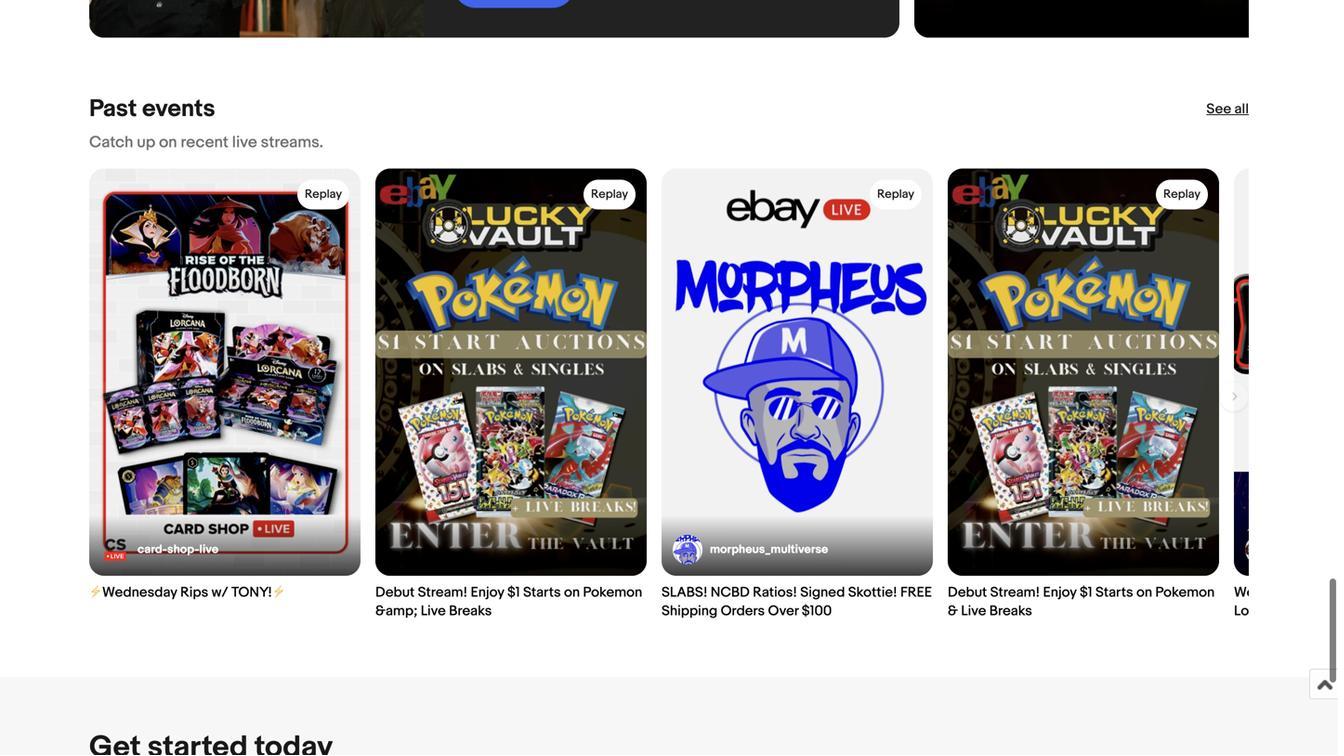 Task type: vqa. For each thing, say whether or not it's contained in the screenshot.
Lbs.
no



Task type: describe. For each thing, give the bounding box(es) containing it.
on for debut stream! enjoy $1 starts on pokemon &amp; live breaks
[[564, 585, 580, 601]]

$1 for &amp;
[[508, 585, 520, 601]]

wednesday pers
[[1234, 585, 1339, 620]]

card-shop-live
[[138, 543, 219, 557]]

⚡wednesday rips w/ tony!⚡
[[89, 585, 285, 601]]

slabs!
[[662, 585, 708, 601]]

triumphsnkrs back with more kicks image
[[915, 0, 1249, 38]]

all
[[1235, 101, 1249, 118]]

morpheus_multiverse link
[[673, 535, 829, 565]]

shop-
[[167, 543, 199, 557]]

free
[[901, 585, 932, 601]]

replay for &amp;
[[591, 187, 628, 202]]

up
[[137, 133, 155, 152]]

signed
[[801, 585, 845, 601]]

morpheus_multiverse image
[[673, 535, 703, 565]]

breaks for &amp;
[[449, 603, 492, 620]]

&amp;
[[376, 603, 418, 620]]

⚡wednesday
[[89, 585, 177, 601]]

deals with restocked nyc image
[[89, 0, 424, 38]]

on for debut stream! enjoy $1 starts on pokemon & live breaks
[[1137, 585, 1153, 601]]

shipping
[[662, 603, 718, 620]]

see all
[[1207, 101, 1249, 118]]

stream! for &
[[991, 585, 1040, 601]]

wednesday pers link
[[1234, 169, 1339, 621]]

enjoy for &
[[1043, 585, 1077, 601]]

debut for &amp;
[[376, 585, 415, 601]]

debut stream! enjoy $1 starts on pokemon & live breaks link
[[948, 169, 1220, 621]]

over
[[768, 603, 799, 620]]

w/
[[212, 585, 228, 601]]

see
[[1207, 101, 1232, 118]]

catch up on recent live streams.
[[89, 133, 323, 152]]

debut for &
[[948, 585, 987, 601]]



Task type: locate. For each thing, give the bounding box(es) containing it.
starts for debut stream! enjoy $1 starts on pokemon &amp; live breaks
[[523, 585, 561, 601]]

$100
[[802, 603, 832, 620]]

0 horizontal spatial starts
[[523, 585, 561, 601]]

starts inside debut stream! enjoy $1 starts on pokemon & live breaks
[[1096, 585, 1134, 601]]

1 horizontal spatial live
[[232, 133, 257, 152]]

on inside debut stream! enjoy $1 starts on pokemon & live breaks
[[1137, 585, 1153, 601]]

replay for &
[[1164, 187, 1201, 202]]

1 stream! from the left
[[418, 585, 468, 601]]

2 starts from the left
[[1096, 585, 1134, 601]]

1 horizontal spatial enjoy
[[1043, 585, 1077, 601]]

stream!
[[418, 585, 468, 601], [991, 585, 1040, 601]]

1 $1 from the left
[[508, 585, 520, 601]]

2 enjoy from the left
[[1043, 585, 1077, 601]]

on
[[159, 133, 177, 152], [564, 585, 580, 601], [1137, 585, 1153, 601]]

0 horizontal spatial live
[[199, 543, 219, 557]]

breaks
[[449, 603, 492, 620], [990, 603, 1033, 620]]

pokemon left wednesday
[[1156, 585, 1215, 601]]

0 horizontal spatial breaks
[[449, 603, 492, 620]]

debut
[[376, 585, 415, 601], [948, 585, 987, 601]]

live inside debut stream! enjoy $1 starts on pokemon &amp; live breaks
[[421, 603, 446, 620]]

breaks for &
[[990, 603, 1033, 620]]

live up w/ on the bottom left
[[199, 543, 219, 557]]

ratios!
[[753, 585, 797, 601]]

1 replay from the left
[[305, 187, 342, 202]]

tony!⚡
[[231, 585, 285, 601]]

live right recent
[[232, 133, 257, 152]]

pers
[[1312, 585, 1339, 601]]

1 pokemon from the left
[[583, 585, 643, 601]]

starts inside debut stream! enjoy $1 starts on pokemon &amp; live breaks
[[523, 585, 561, 601]]

pokemon left slabs!
[[583, 585, 643, 601]]

$1 inside debut stream! enjoy $1 starts on pokemon &amp; live breaks
[[508, 585, 520, 601]]

0 horizontal spatial debut
[[376, 585, 415, 601]]

2 $1 from the left
[[1080, 585, 1093, 601]]

card-shop-live link
[[100, 535, 219, 565]]

pokemon for debut stream! enjoy $1 starts on pokemon &amp; live breaks
[[583, 585, 643, 601]]

1 breaks from the left
[[449, 603, 492, 620]]

live inside debut stream! enjoy $1 starts on pokemon & live breaks
[[961, 603, 987, 620]]

2 pokemon from the left
[[1156, 585, 1215, 601]]

enjoy for &amp;
[[471, 585, 504, 601]]

debut up &
[[948, 585, 987, 601]]

1 horizontal spatial stream!
[[991, 585, 1040, 601]]

1 starts from the left
[[523, 585, 561, 601]]

0 horizontal spatial on
[[159, 133, 177, 152]]

1 vertical spatial live
[[199, 543, 219, 557]]

1 horizontal spatial pokemon
[[1156, 585, 1215, 601]]

pokemon inside debut stream! enjoy $1 starts on pokemon & live breaks
[[1156, 585, 1215, 601]]

2 breaks from the left
[[990, 603, 1033, 620]]

debut stream! enjoy $1 starts on pokemon & live breaks
[[948, 585, 1215, 620]]

streams.
[[261, 133, 323, 152]]

enjoy inside debut stream! enjoy $1 starts on pokemon &amp; live breaks
[[471, 585, 504, 601]]

1 horizontal spatial on
[[564, 585, 580, 601]]

live for &
[[961, 603, 987, 620]]

breaks right &
[[990, 603, 1033, 620]]

past events
[[89, 95, 215, 124]]

stream! for &amp;
[[418, 585, 468, 601]]

$1 for &
[[1080, 585, 1093, 601]]

starts for debut stream! enjoy $1 starts on pokemon & live breaks
[[1096, 585, 1134, 601]]

0 horizontal spatial pokemon
[[583, 585, 643, 601]]

2 replay from the left
[[591, 187, 628, 202]]

0 horizontal spatial enjoy
[[471, 585, 504, 601]]

recent
[[181, 133, 229, 152]]

debut inside debut stream! enjoy $1 starts on pokemon & live breaks
[[948, 585, 987, 601]]

replay
[[305, 187, 342, 202], [591, 187, 628, 202], [878, 187, 915, 202], [1164, 187, 1201, 202]]

2 debut from the left
[[948, 585, 987, 601]]

skottie!
[[848, 585, 898, 601]]

starts
[[523, 585, 561, 601], [1096, 585, 1134, 601]]

$1 inside debut stream! enjoy $1 starts on pokemon & live breaks
[[1080, 585, 1093, 601]]

breaks inside debut stream! enjoy $1 starts on pokemon & live breaks
[[990, 603, 1033, 620]]

replay for orders
[[878, 187, 915, 202]]

pokemon
[[583, 585, 643, 601], [1156, 585, 1215, 601]]

debut stream! enjoy $1 starts on pokemon &amp; live breaks
[[376, 585, 643, 620]]

1 horizontal spatial starts
[[1096, 585, 1134, 601]]

0 horizontal spatial stream!
[[418, 585, 468, 601]]

wednesday
[[1234, 585, 1309, 601]]

catch
[[89, 133, 133, 152]]

morpheus_multiverse
[[710, 543, 829, 557]]

on inside debut stream! enjoy $1 starts on pokemon &amp; live breaks
[[564, 585, 580, 601]]

past
[[89, 95, 137, 124]]

rips
[[180, 585, 208, 601]]

pokemon inside debut stream! enjoy $1 starts on pokemon &amp; live breaks
[[583, 585, 643, 601]]

stream! inside debut stream! enjoy $1 starts on pokemon &amp; live breaks
[[418, 585, 468, 601]]

&
[[948, 603, 958, 620]]

breaks right &amp;
[[449, 603, 492, 620]]

stream! inside debut stream! enjoy $1 starts on pokemon & live breaks
[[991, 585, 1040, 601]]

$1
[[508, 585, 520, 601], [1080, 585, 1093, 601]]

1 horizontal spatial debut
[[948, 585, 987, 601]]

events
[[142, 95, 215, 124]]

card-
[[138, 543, 167, 557]]

live
[[421, 603, 446, 620], [961, 603, 987, 620]]

debut up &amp;
[[376, 585, 415, 601]]

card shop live image
[[100, 535, 130, 565]]

live for &amp;
[[421, 603, 446, 620]]

see all link
[[1207, 100, 1249, 118]]

1 horizontal spatial live
[[961, 603, 987, 620]]

slabs! ncbd ratios! signed skottie! free shipping orders over $100
[[662, 585, 932, 620]]

4 replay from the left
[[1164, 187, 1201, 202]]

live right &amp;
[[421, 603, 446, 620]]

2 horizontal spatial on
[[1137, 585, 1153, 601]]

debut stream! enjoy $1 starts on pokemon &amp; live breaks link
[[376, 169, 647, 621]]

0 horizontal spatial live
[[421, 603, 446, 620]]

live
[[232, 133, 257, 152], [199, 543, 219, 557]]

enjoy inside debut stream! enjoy $1 starts on pokemon & live breaks
[[1043, 585, 1077, 601]]

breaks inside debut stream! enjoy $1 starts on pokemon &amp; live breaks
[[449, 603, 492, 620]]

0 horizontal spatial $1
[[508, 585, 520, 601]]

1 horizontal spatial $1
[[1080, 585, 1093, 601]]

orders
[[721, 603, 765, 620]]

enjoy
[[471, 585, 504, 601], [1043, 585, 1077, 601]]

2 stream! from the left
[[991, 585, 1040, 601]]

1 live from the left
[[421, 603, 446, 620]]

debut inside debut stream! enjoy $1 starts on pokemon &amp; live breaks
[[376, 585, 415, 601]]

live right &
[[961, 603, 987, 620]]

0 vertical spatial live
[[232, 133, 257, 152]]

1 horizontal spatial breaks
[[990, 603, 1033, 620]]

1 debut from the left
[[376, 585, 415, 601]]

pokemon for debut stream! enjoy $1 starts on pokemon & live breaks
[[1156, 585, 1215, 601]]

3 replay from the left
[[878, 187, 915, 202]]

1 enjoy from the left
[[471, 585, 504, 601]]

2 live from the left
[[961, 603, 987, 620]]

ncbd
[[711, 585, 750, 601]]



